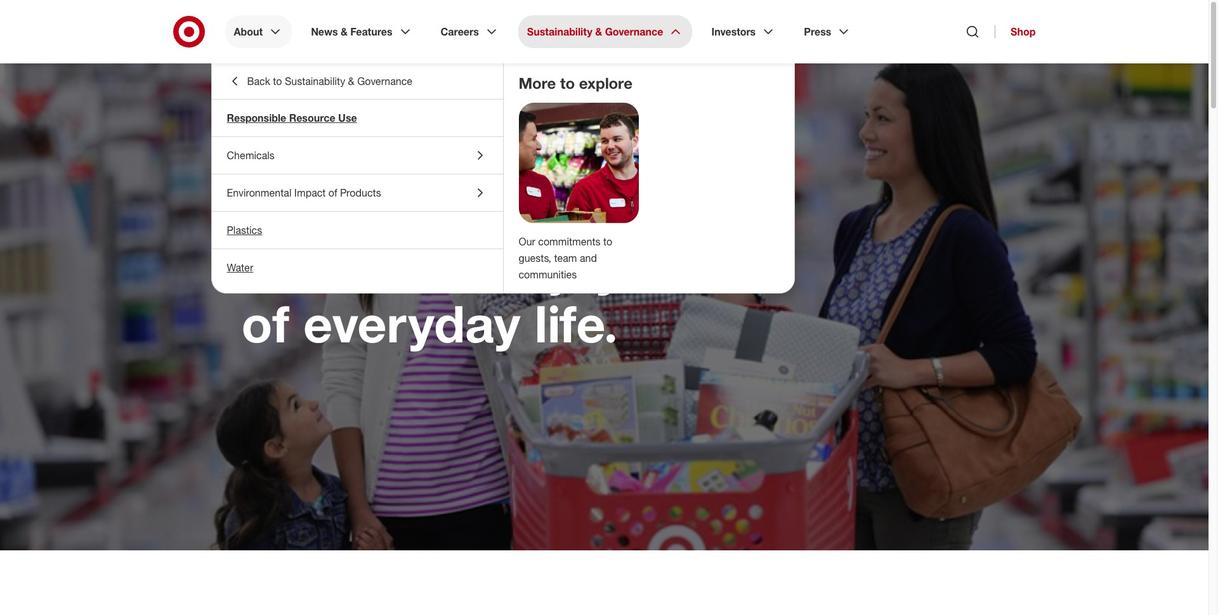 Task type: describe. For each thing, give the bounding box(es) containing it.
environmental impact of products link
[[212, 174, 503, 211]]

governance inside button
[[357, 75, 412, 88]]

water
[[227, 261, 253, 274]]

life.
[[534, 292, 618, 355]]

careers
[[441, 25, 479, 38]]

shop
[[1011, 25, 1036, 38]]

our commitments to guests, team and communities
[[519, 235, 612, 281]]

use
[[338, 112, 357, 124]]

more
[[519, 74, 556, 93]]

news & features
[[311, 25, 392, 38]]

back to sustainability & governance button
[[212, 63, 503, 99]]

families
[[429, 181, 616, 243]]

news
[[311, 25, 338, 38]]

of inside about we're here to help all families discover the joy of everyday life.
[[241, 292, 289, 355]]

about link
[[225, 15, 292, 48]]

features
[[350, 25, 392, 38]]

to inside our commitments to guests, team and communities
[[603, 235, 612, 248]]

press
[[804, 25, 831, 38]]

chemicals link
[[212, 137, 503, 174]]

responsible resource use
[[227, 112, 357, 124]]

press link
[[795, 15, 861, 48]]

responsible
[[227, 112, 286, 124]]

chemicals
[[227, 149, 275, 162]]

environmental impact of products
[[227, 187, 381, 199]]

more to explore
[[519, 74, 633, 93]]

1 horizontal spatial sustainability
[[527, 25, 592, 38]]

resource
[[289, 112, 335, 124]]

investors
[[712, 25, 756, 38]]

two target team members smiling in the grocery department image
[[519, 103, 639, 223]]

impact
[[294, 187, 326, 199]]

0 vertical spatial governance
[[605, 25, 663, 38]]

our commitments to guests, team and communities link
[[519, 235, 612, 281]]

& inside button
[[348, 75, 354, 88]]

products
[[340, 187, 381, 199]]

we're
[[241, 125, 377, 187]]

of inside site navigation element
[[329, 187, 337, 199]]

help
[[241, 181, 345, 243]]



Task type: vqa. For each thing, say whether or not it's contained in the screenshot.
impact
yes



Task type: locate. For each thing, give the bounding box(es) containing it.
governance up responsible resource use link
[[357, 75, 412, 88]]

1 vertical spatial about
[[241, 104, 285, 123]]

all
[[359, 181, 414, 243]]

guests,
[[519, 252, 551, 264]]

& up explore
[[595, 25, 602, 38]]

0 horizontal spatial governance
[[357, 75, 412, 88]]

sustainability & governance
[[527, 25, 663, 38]]

plastics link
[[212, 212, 503, 249]]

1 vertical spatial of
[[241, 292, 289, 355]]

about for about we're here to help all families discover the joy of everyday life.
[[241, 104, 285, 123]]

& for news
[[341, 25, 348, 38]]

here
[[391, 125, 498, 187]]

0 horizontal spatial of
[[241, 292, 289, 355]]

of
[[329, 187, 337, 199], [241, 292, 289, 355]]

site navigation element
[[0, 0, 1218, 615]]

0 vertical spatial of
[[329, 187, 337, 199]]

sustainability & governance link
[[518, 15, 692, 48]]

0 horizontal spatial &
[[341, 25, 348, 38]]

everyday
[[303, 292, 520, 355]]

& for sustainability
[[595, 25, 602, 38]]

about inside about we're here to help all families discover the joy of everyday life.
[[241, 104, 285, 123]]

joy
[[551, 237, 622, 299]]

to
[[560, 74, 575, 93], [273, 75, 282, 88], [513, 125, 561, 187], [603, 235, 612, 248]]

careers link
[[432, 15, 508, 48]]

back
[[247, 75, 270, 88]]

about we're here to help all families discover the joy of everyday life.
[[241, 104, 622, 355]]

environmental
[[227, 187, 291, 199]]

1 horizontal spatial governance
[[605, 25, 663, 38]]

2 horizontal spatial &
[[595, 25, 602, 38]]

about
[[234, 25, 263, 38], [241, 104, 285, 123]]

& up use
[[348, 75, 354, 88]]

discover
[[241, 237, 446, 299]]

about inside site navigation element
[[234, 25, 263, 38]]

and
[[580, 252, 597, 264]]

our
[[519, 235, 535, 248]]

plastics
[[227, 224, 262, 237]]

communities
[[519, 268, 577, 281]]

1 vertical spatial governance
[[357, 75, 412, 88]]

back to sustainability & governance
[[247, 75, 412, 88]]

of right the impact on the top of page
[[329, 187, 337, 199]]

governance
[[605, 25, 663, 38], [357, 75, 412, 88]]

team
[[554, 252, 577, 264]]

to inside about we're here to help all families discover the joy of everyday life.
[[513, 125, 561, 187]]

sustainability inside button
[[285, 75, 345, 88]]

commitments
[[538, 235, 601, 248]]

&
[[341, 25, 348, 38], [595, 25, 602, 38], [348, 75, 354, 88]]

news & features link
[[302, 15, 422, 48]]

0 vertical spatial sustainability
[[527, 25, 592, 38]]

shop link
[[995, 25, 1036, 38]]

governance up explore
[[605, 25, 663, 38]]

about for about
[[234, 25, 263, 38]]

of down the water on the top of page
[[241, 292, 289, 355]]

the
[[460, 237, 537, 299]]

responsible resource use link
[[212, 100, 503, 136]]

sustainability up resource
[[285, 75, 345, 88]]

& right news
[[341, 25, 348, 38]]

& inside "link"
[[341, 25, 348, 38]]

investors link
[[703, 15, 785, 48]]

about down back
[[241, 104, 285, 123]]

water link
[[212, 249, 503, 286]]

0 horizontal spatial sustainability
[[285, 75, 345, 88]]

to inside button
[[273, 75, 282, 88]]

1 horizontal spatial &
[[348, 75, 354, 88]]

sustainability
[[527, 25, 592, 38], [285, 75, 345, 88]]

sustainability up more to explore
[[527, 25, 592, 38]]

1 horizontal spatial of
[[329, 187, 337, 199]]

1 vertical spatial sustainability
[[285, 75, 345, 88]]

0 vertical spatial about
[[234, 25, 263, 38]]

explore
[[579, 74, 633, 93]]

about up back
[[234, 25, 263, 38]]



